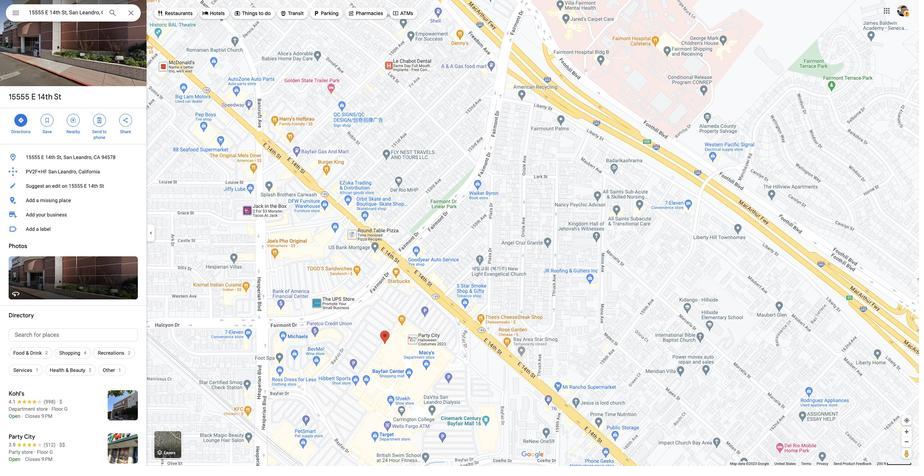 Task type: locate. For each thing, give the bounding box(es) containing it.
add inside add your business link
[[26, 212, 35, 218]]

privacy
[[817, 462, 829, 466]]

closes down department
[[25, 414, 40, 419]]

None field
[[29, 8, 103, 17]]

department
[[9, 406, 35, 412]]

15555 inside button
[[26, 155, 40, 160]]

add down 'suggest'
[[26, 198, 35, 203]]

0 vertical spatial to
[[259, 10, 264, 17]]

send inside button
[[834, 462, 842, 466]]

1 horizontal spatial 2
[[89, 368, 91, 373]]

14th
[[38, 92, 53, 102], [45, 155, 55, 160], [88, 183, 98, 189]]

1 vertical spatial e
[[41, 155, 44, 160]]

open inside department store · floor g open ⋅ closes 9 pm
[[9, 414, 20, 419]]

party up 3.9
[[9, 434, 23, 441]]

2 a from the top
[[36, 226, 39, 232]]

floor down '(512)'
[[37, 450, 48, 455]]

open down department
[[9, 414, 20, 419]]

kohl's
[[9, 391, 24, 398]]

& right food
[[26, 350, 29, 356]]

1 vertical spatial open
[[9, 457, 20, 462]]

to inside "send to phone"
[[103, 129, 107, 134]]

· left $
[[57, 399, 58, 405]]

add a missing place
[[26, 198, 71, 203]]

directions
[[11, 129, 31, 134]]

9 pm down '(512)'
[[42, 457, 53, 462]]

ft
[[885, 462, 887, 466]]

1 vertical spatial ⋅
[[22, 457, 24, 462]]

floor for party city
[[37, 450, 48, 455]]

2 horizontal spatial e
[[84, 183, 87, 189]]

1 right other at the left bottom of the page
[[119, 368, 121, 373]]

1 vertical spatial store
[[22, 450, 33, 455]]

1 horizontal spatial 1
[[119, 368, 121, 373]]

1 open from the top
[[9, 414, 20, 419]]

0 horizontal spatial to
[[103, 129, 107, 134]]


[[202, 9, 209, 17]]

0 vertical spatial g
[[64, 406, 68, 412]]

e
[[31, 92, 36, 102], [41, 155, 44, 160], [84, 183, 87, 189]]

1 vertical spatial closes
[[25, 457, 40, 462]]

add for add a missing place
[[26, 198, 35, 203]]

2 right beauty
[[89, 368, 91, 373]]

floor for kohl's
[[52, 406, 63, 412]]

1 vertical spatial send
[[834, 462, 842, 466]]

15555 up 'pv2f+hf'
[[26, 155, 40, 160]]

15555 for 15555 e 14th st
[[9, 92, 30, 102]]

1 horizontal spatial g
[[64, 406, 68, 412]]


[[393, 9, 399, 17]]

14th up 
[[38, 92, 53, 102]]

closes for kohl's
[[25, 414, 40, 419]]

0 vertical spatial ⋅
[[22, 414, 24, 419]]

leandro,
[[73, 155, 92, 160], [58, 169, 77, 175]]

party inside party store · floor g open ⋅ closes 9 pm
[[9, 450, 20, 455]]

1 for other
[[119, 368, 121, 373]]

0 horizontal spatial e
[[31, 92, 36, 102]]

0 vertical spatial add
[[26, 198, 35, 203]]

beauty
[[70, 368, 85, 373]]

· down 3.9 stars 512 reviews image
[[34, 450, 36, 455]]

2 vertical spatial add
[[26, 226, 35, 232]]

1 party from the top
[[9, 434, 23, 441]]

store inside party store · floor g open ⋅ closes 9 pm
[[22, 450, 33, 455]]

hotels
[[210, 10, 225, 17]]

0 vertical spatial leandro,
[[73, 155, 92, 160]]

2 for food & drink
[[45, 351, 48, 356]]

0 horizontal spatial store
[[22, 450, 33, 455]]

14th down the 'california'
[[88, 183, 98, 189]]

leandro, inside button
[[73, 155, 92, 160]]

9 pm for kohl's
[[42, 414, 53, 419]]

2 ⋅ from the top
[[22, 457, 24, 462]]

⋅
[[22, 414, 24, 419], [22, 457, 24, 462]]

1 vertical spatial st
[[99, 183, 104, 189]]

none text field inside 15555 e 14th st main content
[[9, 329, 138, 342]]

2 vertical spatial 15555
[[69, 183, 83, 189]]

 parking
[[313, 9, 339, 17]]

a inside button
[[36, 198, 39, 203]]

15555 for 15555 e 14th st, san leandro, ca 94578
[[26, 155, 40, 160]]

& for drink
[[26, 350, 29, 356]]

a
[[36, 198, 39, 203], [36, 226, 39, 232]]

1 vertical spatial a
[[36, 226, 39, 232]]

200 ft
[[878, 462, 887, 466]]

a for missing
[[36, 198, 39, 203]]

store down (998)
[[36, 406, 48, 412]]

0 vertical spatial 15555
[[9, 92, 30, 102]]

1 vertical spatial floor
[[37, 450, 48, 455]]

 button
[[6, 4, 26, 23]]

2 closes from the top
[[25, 457, 40, 462]]

closes inside party store · floor g open ⋅ closes 9 pm
[[25, 457, 40, 462]]

a left the label
[[36, 226, 39, 232]]

9 pm for party city
[[42, 457, 53, 462]]

4.1 stars 998 reviews image
[[9, 398, 56, 406]]

0 vertical spatial send
[[92, 129, 102, 134]]

0 vertical spatial party
[[9, 434, 23, 441]]

united states
[[775, 462, 797, 466]]

floor down '· $'
[[52, 406, 63, 412]]

0 horizontal spatial st
[[54, 92, 61, 102]]

closes inside department store · floor g open ⋅ closes 9 pm
[[25, 414, 40, 419]]

store inside department store · floor g open ⋅ closes 9 pm
[[36, 406, 48, 412]]

1 vertical spatial &
[[66, 368, 69, 373]]

None text field
[[9, 329, 138, 342]]

1 horizontal spatial &
[[66, 368, 69, 373]]

2 add from the top
[[26, 212, 35, 218]]

9 pm down (998)
[[42, 414, 53, 419]]

add your business
[[26, 212, 67, 218]]

2 9 pm from the top
[[42, 457, 53, 462]]


[[157, 9, 163, 17]]

health & beauty 2
[[50, 368, 91, 373]]

1
[[36, 368, 38, 373], [119, 368, 121, 373]]

⋅ down 3.9 stars 512 reviews image
[[22, 457, 24, 462]]

0 vertical spatial floor
[[52, 406, 63, 412]]

1 vertical spatial party
[[9, 450, 20, 455]]

2 1 from the left
[[119, 368, 121, 373]]

san up edit
[[48, 169, 57, 175]]

e inside 'button'
[[84, 183, 87, 189]]

product
[[843, 462, 856, 466]]

price: moderate image
[[59, 442, 65, 448]]

floor
[[52, 406, 63, 412], [37, 450, 48, 455]]

& right health
[[66, 368, 69, 373]]

zoom out image
[[905, 439, 910, 445]]

0 vertical spatial closes
[[25, 414, 40, 419]]

1 9 pm from the top
[[42, 414, 53, 419]]

1 horizontal spatial to
[[259, 10, 264, 17]]

data
[[739, 462, 746, 466]]

united states button
[[775, 462, 797, 466]]

0 horizontal spatial &
[[26, 350, 29, 356]]

food
[[13, 350, 25, 356]]

9 pm inside department store · floor g open ⋅ closes 9 pm
[[42, 414, 53, 419]]

1 horizontal spatial st
[[99, 183, 104, 189]]

15555 e 14th st
[[9, 92, 61, 102]]

g inside department store · floor g open ⋅ closes 9 pm
[[64, 406, 68, 412]]

store for party city
[[22, 450, 33, 455]]

pharmacies
[[356, 10, 383, 17]]

 hotels
[[202, 9, 225, 17]]

1 vertical spatial leandro,
[[58, 169, 77, 175]]

2 vertical spatial e
[[84, 183, 87, 189]]

google maps element
[[0, 0, 920, 466]]

pv2f+hf san leandro, california button
[[0, 165, 147, 179]]

store down 3.9 stars 512 reviews image
[[22, 450, 33, 455]]

label
[[40, 226, 51, 232]]

⋅ for kohl's
[[22, 414, 24, 419]]

send
[[92, 129, 102, 134], [834, 462, 842, 466]]

0 vertical spatial 14th
[[38, 92, 53, 102]]

2 party from the top
[[9, 450, 20, 455]]

15555
[[9, 92, 30, 102], [26, 155, 40, 160], [69, 183, 83, 189]]

· inside department store · floor g open ⋅ closes 9 pm
[[49, 406, 50, 412]]

leandro, up suggest an edit on 15555 e 14th st
[[58, 169, 77, 175]]

add inside the add a label button
[[26, 226, 35, 232]]

states
[[786, 462, 797, 466]]

15555 up ''
[[9, 92, 30, 102]]

14th inside button
[[45, 155, 55, 160]]

send to phone
[[92, 129, 107, 140]]

st
[[54, 92, 61, 102], [99, 183, 104, 189]]

feedback
[[857, 462, 872, 466]]

closes for party city
[[25, 457, 40, 462]]

0 vertical spatial st
[[54, 92, 61, 102]]

9 pm inside party store · floor g open ⋅ closes 9 pm
[[42, 457, 53, 462]]

0 horizontal spatial floor
[[37, 450, 48, 455]]

open inside party store · floor g open ⋅ closes 9 pm
[[9, 457, 20, 462]]

st down the 'california'
[[99, 183, 104, 189]]


[[234, 9, 241, 17]]

0 horizontal spatial 2
[[45, 351, 48, 356]]

send up phone
[[92, 129, 102, 134]]

leandro, left ca on the left top
[[73, 155, 92, 160]]

0 vertical spatial &
[[26, 350, 29, 356]]

1 vertical spatial 15555
[[26, 155, 40, 160]]

your
[[36, 212, 46, 218]]

15555 right on
[[69, 183, 83, 189]]

add for add a label
[[26, 226, 35, 232]]


[[122, 116, 129, 124]]

0 vertical spatial e
[[31, 92, 36, 102]]

2 vertical spatial 14th
[[88, 183, 98, 189]]

2 horizontal spatial 2
[[128, 351, 130, 356]]

send product feedback button
[[834, 462, 872, 466]]

open
[[9, 414, 20, 419], [9, 457, 20, 462]]

· down (998)
[[49, 406, 50, 412]]

add left your
[[26, 212, 35, 218]]

2 right drink
[[45, 351, 48, 356]]

footer containing map data ©2023 google
[[731, 462, 878, 466]]

1 vertical spatial add
[[26, 212, 35, 218]]

g
[[64, 406, 68, 412], [49, 450, 53, 455]]

1 vertical spatial 9 pm
[[42, 457, 53, 462]]

to up phone
[[103, 129, 107, 134]]

1 a from the top
[[36, 198, 39, 203]]

0 horizontal spatial send
[[92, 129, 102, 134]]

party down 3.9
[[9, 450, 20, 455]]

1 add from the top
[[26, 198, 35, 203]]

0 vertical spatial open
[[9, 414, 20, 419]]

store
[[36, 406, 48, 412], [22, 450, 33, 455]]

party city
[[9, 434, 35, 441]]

1 right services
[[36, 368, 38, 373]]

1 inside services 1
[[36, 368, 38, 373]]

0 horizontal spatial g
[[49, 450, 53, 455]]

a for label
[[36, 226, 39, 232]]

map
[[731, 462, 738, 466]]

 search field
[[6, 4, 141, 23]]

to left do
[[259, 10, 264, 17]]

$
[[59, 399, 62, 405]]

e inside button
[[41, 155, 44, 160]]

save
[[43, 129, 52, 134]]

add left the label
[[26, 226, 35, 232]]

⋅ inside department store · floor g open ⋅ closes 9 pm
[[22, 414, 24, 419]]

a left the missing
[[36, 198, 39, 203]]

party for party store · floor g open ⋅ closes 9 pm
[[9, 450, 20, 455]]

&
[[26, 350, 29, 356], [66, 368, 69, 373]]

send left the product
[[834, 462, 842, 466]]

to
[[259, 10, 264, 17], [103, 129, 107, 134]]

0 vertical spatial 9 pm
[[42, 414, 53, 419]]

2 open from the top
[[9, 457, 20, 462]]

0 vertical spatial store
[[36, 406, 48, 412]]

privacy button
[[817, 462, 829, 466]]


[[70, 116, 77, 124]]

⋅ inside party store · floor g open ⋅ closes 9 pm
[[22, 457, 24, 462]]

1 horizontal spatial store
[[36, 406, 48, 412]]

3 add from the top
[[26, 226, 35, 232]]

1 vertical spatial to
[[103, 129, 107, 134]]

2 inside health & beauty 2
[[89, 368, 91, 373]]

1 vertical spatial g
[[49, 450, 53, 455]]

open down 3.9
[[9, 457, 20, 462]]

2 inside food & drink 2
[[45, 351, 48, 356]]

floor inside department store · floor g open ⋅ closes 9 pm
[[52, 406, 63, 412]]

14th left st,
[[45, 155, 55, 160]]

1 vertical spatial 14th
[[45, 155, 55, 160]]

footer
[[731, 462, 878, 466]]

party
[[9, 434, 23, 441], [9, 450, 20, 455]]

san right st,
[[64, 155, 72, 160]]

st up actions for 15555 e 14th st region
[[54, 92, 61, 102]]

recreations
[[98, 350, 124, 356]]

add for add your business
[[26, 212, 35, 218]]

1 horizontal spatial floor
[[52, 406, 63, 412]]

pv2f+hf
[[26, 169, 47, 175]]

1 ⋅ from the top
[[22, 414, 24, 419]]

0 horizontal spatial san
[[48, 169, 57, 175]]

closes down 3.9 stars 512 reviews image
[[25, 457, 40, 462]]

15555 E 14th St, San Leandro, CA 94578 field
[[6, 4, 141, 22]]

other 1
[[103, 368, 121, 373]]

1 closes from the top
[[25, 414, 40, 419]]

0 vertical spatial a
[[36, 198, 39, 203]]

1 horizontal spatial send
[[834, 462, 842, 466]]

1 inside other 1
[[119, 368, 121, 373]]

(512)
[[44, 442, 56, 448]]

add inside "add a missing place" button
[[26, 198, 35, 203]]

2 inside recreations 2
[[128, 351, 130, 356]]

0 vertical spatial san
[[64, 155, 72, 160]]

⋅ down department
[[22, 414, 24, 419]]

st,
[[57, 155, 62, 160]]

4
[[84, 351, 86, 356]]

1 horizontal spatial san
[[64, 155, 72, 160]]

1 horizontal spatial e
[[41, 155, 44, 160]]

 transit
[[280, 9, 304, 17]]

a inside button
[[36, 226, 39, 232]]

1 1 from the left
[[36, 368, 38, 373]]

0 horizontal spatial 1
[[36, 368, 38, 373]]


[[44, 116, 50, 124]]


[[18, 116, 24, 124]]

g inside party store · floor g open ⋅ closes 9 pm
[[49, 450, 53, 455]]

9 pm
[[42, 414, 53, 419], [42, 457, 53, 462]]

send inside "send to phone"
[[92, 129, 102, 134]]

floor inside party store · floor g open ⋅ closes 9 pm
[[37, 450, 48, 455]]

1 vertical spatial san
[[48, 169, 57, 175]]

2 right recreations
[[128, 351, 130, 356]]



Task type: describe. For each thing, give the bounding box(es) containing it.
show your location image
[[904, 418, 911, 424]]

united
[[775, 462, 785, 466]]

recreations 2
[[98, 350, 130, 356]]

san inside button
[[48, 169, 57, 175]]

layers
[[164, 451, 176, 456]]

send for send product feedback
[[834, 462, 842, 466]]

send product feedback
[[834, 462, 872, 466]]

3.9
[[9, 442, 16, 448]]

open for party city
[[9, 457, 20, 462]]

suggest an edit on 15555 e 14th st button
[[0, 179, 147, 193]]

price: inexpensive image
[[59, 399, 62, 405]]

party for party city
[[9, 434, 23, 441]]

services 1
[[13, 368, 38, 373]]

store for kohl's
[[36, 406, 48, 412]]

open for kohl's
[[9, 414, 20, 419]]

business
[[47, 212, 67, 218]]

· $
[[57, 399, 62, 405]]

15555 e 14th st, san leandro, ca 94578
[[26, 155, 116, 160]]

add a label
[[26, 226, 51, 232]]

3.9 stars 512 reviews image
[[9, 442, 56, 449]]

services
[[13, 368, 32, 373]]


[[96, 116, 103, 124]]

 things to do
[[234, 9, 271, 17]]

san inside button
[[64, 155, 72, 160]]

directory
[[9, 312, 34, 319]]

city
[[24, 434, 35, 441]]

e for st,
[[41, 155, 44, 160]]

terms
[[802, 462, 812, 466]]

pv2f+hf san leandro, california
[[26, 169, 100, 175]]

health
[[50, 368, 64, 373]]

 pharmacies
[[348, 9, 383, 17]]

14th for st,
[[45, 155, 55, 160]]

none field inside 15555 e 14th st, san leandro, ca 94578 field
[[29, 8, 103, 17]]

1 for services
[[36, 368, 38, 373]]

add your business link
[[0, 208, 147, 222]]

$$
[[59, 442, 65, 448]]

4.1
[[9, 399, 16, 405]]

actions for 15555 e 14th st region
[[0, 108, 147, 144]]

phone
[[93, 135, 105, 140]]

⋅ for party city
[[22, 457, 24, 462]]

 atms
[[393, 9, 414, 17]]

st inside 'button'
[[99, 183, 104, 189]]

· $$
[[57, 442, 65, 448]]

missing
[[40, 198, 58, 203]]

leandro, inside button
[[58, 169, 77, 175]]

things
[[242, 10, 258, 17]]

(998)
[[44, 399, 56, 405]]

& for beauty
[[66, 368, 69, 373]]

restaurants
[[165, 10, 193, 17]]

zoom in image
[[905, 429, 910, 435]]


[[348, 9, 355, 17]]

california
[[79, 169, 100, 175]]

15555 e 14th st, san leandro, ca 94578 button
[[0, 150, 147, 165]]


[[313, 9, 320, 17]]

do
[[265, 10, 271, 17]]

· inside party store · floor g open ⋅ closes 9 pm
[[34, 450, 36, 455]]

add a missing place button
[[0, 193, 147, 208]]

terms button
[[802, 462, 812, 466]]

14th for st
[[38, 92, 53, 102]]

nearby
[[66, 129, 80, 134]]

map data ©2023 google
[[731, 462, 770, 466]]

edit
[[52, 183, 61, 189]]

other
[[103, 368, 115, 373]]

atms
[[401, 10, 414, 17]]

place
[[59, 198, 71, 203]]


[[11, 8, 20, 18]]

to inside  things to do
[[259, 10, 264, 17]]

g for kohl's
[[64, 406, 68, 412]]

suggest
[[26, 183, 44, 189]]

94578
[[102, 155, 116, 160]]

200
[[878, 462, 884, 466]]


[[280, 9, 287, 17]]

photos
[[9, 243, 27, 250]]

add a label button
[[0, 222, 147, 236]]

footer inside "google maps" element
[[731, 462, 878, 466]]

200 ft button
[[878, 462, 912, 466]]

2 for health & beauty
[[89, 368, 91, 373]]

ca
[[94, 155, 100, 160]]

party store · floor g open ⋅ closes 9 pm
[[9, 450, 53, 462]]

drink
[[30, 350, 42, 356]]

15555 inside 'button'
[[69, 183, 83, 189]]

©2023
[[747, 462, 758, 466]]

parking
[[321, 10, 339, 17]]

15555 e 14th st main content
[[0, 0, 147, 466]]

food & drink 2
[[13, 350, 48, 356]]

 restaurants
[[157, 9, 193, 17]]

14th inside 'button'
[[88, 183, 98, 189]]

show street view coverage image
[[902, 448, 913, 459]]

e for st
[[31, 92, 36, 102]]

google
[[758, 462, 770, 466]]

suggest an edit on 15555 e 14th st
[[26, 183, 104, 189]]

on
[[62, 183, 67, 189]]

g for party city
[[49, 450, 53, 455]]

an
[[45, 183, 51, 189]]

· left price: moderate image at left bottom
[[57, 442, 58, 448]]

send for send to phone
[[92, 129, 102, 134]]

share
[[120, 129, 131, 134]]

transit
[[288, 10, 304, 17]]

collapse side panel image
[[147, 229, 155, 237]]

shopping 4
[[59, 350, 86, 356]]



Task type: vqa. For each thing, say whether or not it's contained in the screenshot.


